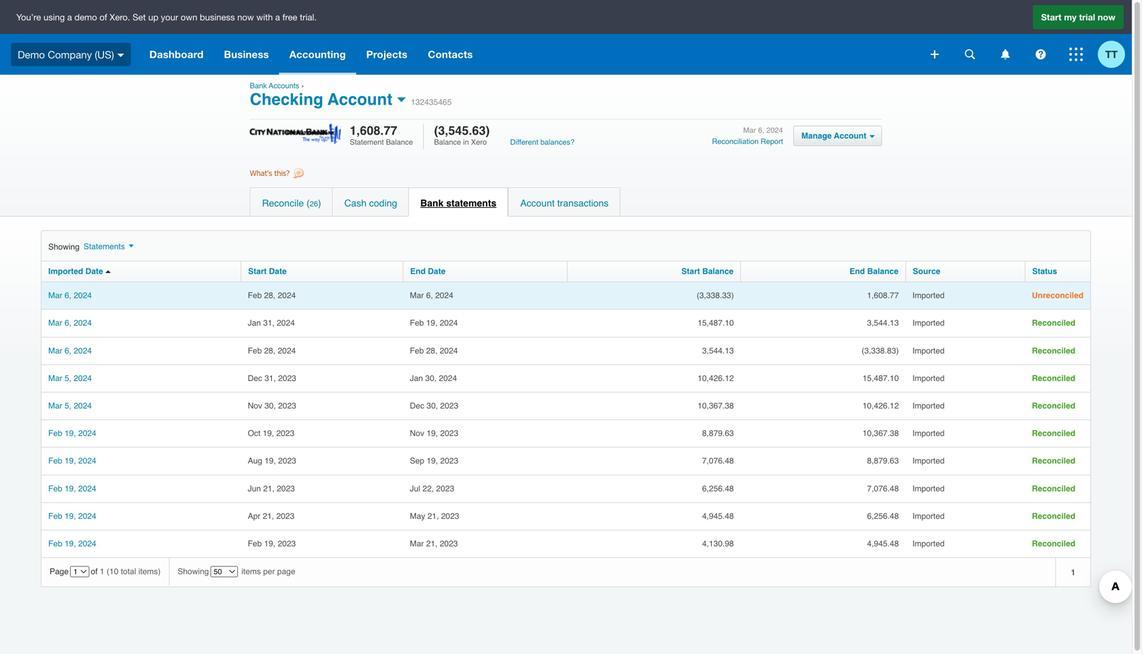 Task type: describe. For each thing, give the bounding box(es) containing it.
30, for nov
[[265, 401, 276, 411]]

jan 30, 2024
[[410, 374, 457, 383]]

reconcile ( 26 )
[[262, 198, 321, 209]]

items)
[[138, 567, 161, 577]]

4,130.98
[[702, 539, 734, 549]]

(3,338.83)
[[862, 346, 899, 356]]

statements
[[84, 242, 125, 252]]

unreconciled
[[1032, 291, 1084, 301]]

dec 31, 2023
[[248, 374, 296, 383]]

reconciled for 10,426.12
[[1032, 401, 1075, 411]]

manage account
[[801, 131, 866, 141]]

feb 19, 2024 link for aug
[[48, 457, 96, 466]]

jan for jan 30, 2024
[[410, 374, 423, 383]]

feb 19, 2024 link for apr
[[48, 512, 96, 521]]

total
[[121, 567, 136, 577]]

nov for nov 19, 2023
[[410, 429, 424, 438]]

1 horizontal spatial 3,544.13
[[867, 319, 899, 328]]

date for end date
[[428, 267, 445, 276]]

bank statements link
[[409, 188, 507, 216]]

aug
[[248, 457, 262, 466]]

end balance
[[850, 267, 898, 276]]

end date link
[[410, 266, 445, 277]]

feb 19, 2024 link for oct
[[48, 429, 96, 438]]

mar 21, 2023
[[410, 539, 458, 549]]

may
[[410, 512, 425, 521]]

132435465
[[411, 98, 452, 107]]

account for checking account
[[327, 90, 392, 109]]

2023 for dec 31, 2023
[[278, 374, 296, 383]]

imported for 10,367.38
[[912, 429, 945, 438]]

aug 19, 2023
[[248, 457, 296, 466]]

end date
[[410, 267, 445, 276]]

5, for nov
[[65, 401, 71, 411]]

1 vertical spatial 7,076.48
[[867, 484, 899, 494]]

account transactions link
[[509, 188, 620, 216]]

status
[[1032, 267, 1057, 276]]

imported for 10,426.12
[[912, 401, 945, 411]]

my
[[1064, 12, 1077, 22]]

reconciled for 10,367.38
[[1032, 429, 1075, 438]]

checking
[[250, 90, 323, 109]]

of 1 ( 10 total items)
[[91, 567, 161, 577]]

trial.
[[300, 12, 317, 22]]

0 horizontal spatial 15,487.10
[[698, 319, 734, 328]]

jan for jan 31, 2024
[[248, 319, 261, 328]]

5, for dec
[[65, 374, 71, 383]]

statements
[[446, 198, 496, 209]]

(3,338.33)
[[697, 291, 734, 301]]

feb 28, 2024 for mar
[[248, 291, 296, 301]]

0 horizontal spatial showing
[[48, 242, 80, 252]]

feb 28, 2024 up jan 30, 2024
[[410, 346, 458, 356]]

this?
[[274, 169, 290, 178]]

22,
[[422, 484, 434, 494]]

2023 for mar 21, 2023
[[440, 539, 458, 549]]

report
[[761, 137, 783, 146]]

21, for apr
[[263, 512, 274, 521]]

items
[[241, 567, 261, 577]]

nov 30, 2023
[[248, 401, 296, 411]]

bank statements
[[420, 198, 496, 209]]

2023 for oct 19, 2023
[[276, 429, 294, 438]]

tt
[[1105, 48, 1118, 60]]

you're using a demo of xero. set up your own business now with a free trial.
[[16, 12, 317, 22]]

mar 5, 2024 for dec
[[48, 374, 92, 383]]

1 link
[[1071, 568, 1075, 579]]

demo company (us)
[[18, 48, 114, 60]]

2023 for jun 21, 2023
[[277, 484, 295, 494]]

start date link
[[248, 266, 287, 277]]

6, for feb 19, 2024
[[65, 319, 71, 328]]

contacts
[[428, 48, 473, 60]]

2024 inside mar 6, 2024 reconciliation report
[[766, 126, 783, 135]]

imported for 1,608.77
[[912, 291, 945, 301]]

feb 19, 2024 for feb 19, 2023
[[48, 539, 96, 549]]

business
[[200, 12, 235, 22]]

demo
[[18, 48, 45, 60]]

mar 6, 2024 link for feb 28, 2024
[[48, 346, 92, 356]]

mar 6, 2024 for feb 28, 2024
[[48, 346, 92, 356]]

in
[[463, 138, 469, 146]]

(3,545.63) balance in xero
[[434, 124, 490, 146]]

end balance link
[[850, 266, 898, 277]]

imported for 3,544.13
[[912, 319, 945, 328]]

2023 for jul 22, 2023
[[436, 484, 454, 494]]

accounting button
[[279, 34, 356, 75]]

balance inside 1,608.77 statement balance
[[386, 138, 413, 146]]

account transactions
[[520, 198, 609, 209]]

26
[[310, 200, 318, 208]]

different
[[510, 138, 538, 147]]

jan 31, 2024
[[248, 319, 295, 328]]

page
[[50, 567, 69, 577]]

(
[[107, 567, 109, 577]]

start my trial now
[[1041, 12, 1115, 22]]

imported date
[[48, 267, 103, 276]]

1,608.77 for 1,608.77
[[867, 291, 899, 301]]

company
[[48, 48, 92, 60]]

sep 19, 2023
[[410, 457, 458, 466]]

reconciled for 7,076.48
[[1032, 484, 1075, 494]]

end for end balance
[[850, 267, 865, 276]]

28, for mar 6, 2024
[[264, 291, 275, 301]]

accounting
[[289, 48, 346, 60]]

apr
[[248, 512, 260, 521]]

start for start balance
[[681, 267, 700, 276]]

reconciled for 8,879.63
[[1032, 457, 1075, 466]]

1 now from the left
[[237, 12, 254, 22]]

contacts button
[[418, 34, 483, 75]]

10
[[109, 567, 118, 577]]

projects
[[366, 48, 407, 60]]

1 vertical spatial showing
[[178, 567, 209, 577]]

status link
[[1032, 266, 1057, 277]]

imported for 7,076.48
[[912, 484, 945, 494]]

2023 for may 21, 2023
[[441, 512, 459, 521]]

different balances? link
[[510, 138, 574, 147]]

imported for 6,256.48
[[912, 512, 945, 521]]

may 21, 2023
[[410, 512, 459, 521]]

own
[[181, 12, 197, 22]]

(3,545.63)
[[434, 124, 490, 138]]

checking account
[[250, 90, 392, 109]]

nov 19, 2023
[[410, 429, 458, 438]]

end for end date
[[410, 267, 426, 276]]

6, for mar 6, 2024
[[65, 291, 71, 301]]

projects button
[[356, 34, 418, 75]]

1,608.77 for 1,608.77 statement balance
[[350, 124, 397, 138]]

start date
[[248, 267, 287, 276]]

31, for jan
[[263, 319, 274, 328]]

mar 6, 2024 for feb 19, 2024
[[48, 319, 92, 328]]

mar inside mar 6, 2024 reconciliation report
[[743, 126, 756, 135]]

xero
[[471, 138, 487, 146]]

imported for 4,945.48
[[912, 539, 945, 549]]

account for manage account
[[834, 131, 866, 141]]

6, for feb 28, 2024
[[65, 346, 71, 356]]

28, for feb 28, 2024
[[264, 346, 275, 356]]

21, for jun
[[263, 484, 274, 494]]

bank for bank statements
[[420, 198, 444, 209]]

cash coding link
[[333, 188, 408, 216]]



Task type: vqa. For each thing, say whether or not it's contained in the screenshot.


Task type: locate. For each thing, give the bounding box(es) containing it.
feb 19, 2024 for oct 19, 2023
[[48, 429, 96, 438]]

mar 5, 2024 for nov
[[48, 401, 92, 411]]

2023 for dec 30, 2023
[[440, 401, 458, 411]]

1 vertical spatial 4,945.48
[[867, 539, 899, 549]]

now right trial
[[1098, 12, 1115, 22]]

imported inside imported date link
[[48, 267, 83, 276]]

3 reconciled from the top
[[1032, 374, 1075, 383]]

balance for start
[[702, 267, 734, 276]]

0 vertical spatial 10,367.38
[[698, 401, 734, 411]]

1 date from the left
[[85, 267, 103, 276]]

mar 5, 2024 link
[[48, 374, 92, 383], [48, 401, 92, 411]]

6,256.48
[[702, 484, 734, 494], [867, 512, 899, 521]]

now
[[237, 12, 254, 22], [1098, 12, 1115, 22]]

svg image inside demo company (us) popup button
[[117, 54, 124, 57]]

2023 up aug 19, 2023
[[276, 429, 294, 438]]

0 horizontal spatial 3,544.13
[[702, 346, 734, 356]]

of left xero.
[[99, 12, 107, 22]]

15,487.10 down (3,338.83)
[[863, 374, 899, 383]]

2023 for sep 19, 2023
[[440, 457, 458, 466]]

jun
[[248, 484, 261, 494]]

feb 19, 2024 link
[[48, 429, 96, 438], [48, 457, 96, 466], [48, 484, 96, 494], [48, 512, 96, 521], [48, 539, 96, 549]]

0 vertical spatial jan
[[248, 319, 261, 328]]

5 feb 19, 2024 link from the top
[[48, 539, 96, 549]]

bank for bank accounts ›
[[250, 82, 267, 90]]

feb 19, 2024 for jun 21, 2023
[[48, 484, 96, 494]]

21, for may
[[427, 512, 439, 521]]

start up jan 31, 2024 at left
[[248, 267, 267, 276]]

0 horizontal spatial 7,076.48
[[702, 457, 734, 466]]

2023 down aug 19, 2023
[[277, 484, 295, 494]]

2 horizontal spatial start
[[1041, 12, 1062, 22]]

statement
[[350, 138, 384, 146]]

0 horizontal spatial jan
[[248, 319, 261, 328]]

mar 6, 2024 reconciliation report
[[712, 126, 783, 146]]

4 feb 19, 2024 link from the top
[[48, 512, 96, 521]]

start left my
[[1041, 12, 1062, 22]]

mar 6, 2024 link
[[48, 291, 92, 301], [48, 319, 92, 328], [48, 346, 92, 356]]

1 vertical spatial account
[[834, 131, 866, 141]]

2023 right 22,
[[436, 484, 454, 494]]

2 feb 19, 2024 link from the top
[[48, 457, 96, 466]]

2023 for aug 19, 2023
[[278, 457, 296, 466]]

10,367.38
[[698, 401, 734, 411], [863, 429, 899, 438]]

demo
[[74, 12, 97, 22]]

jan down "start date" "link"
[[248, 319, 261, 328]]

1 horizontal spatial end
[[850, 267, 865, 276]]

imported for 15,487.10
[[912, 374, 945, 383]]

1 horizontal spatial start
[[681, 267, 700, 276]]

sep
[[410, 457, 424, 466]]

7 reconciled from the top
[[1032, 484, 1075, 494]]

6,
[[758, 126, 764, 135], [65, 291, 71, 301], [426, 291, 433, 301], [65, 319, 71, 328], [65, 346, 71, 356]]

1 feb 19, 2024 link from the top
[[48, 429, 96, 438]]

jul 22, 2023
[[410, 484, 454, 494]]

balance inside start balance link
[[702, 267, 734, 276]]

0 vertical spatial bank
[[250, 82, 267, 90]]

0 vertical spatial 10,426.12
[[698, 374, 734, 383]]

dec for dec 31, 2023
[[248, 374, 262, 383]]

feb 19, 2024 link for jun
[[48, 484, 96, 494]]

8 reconciled from the top
[[1032, 512, 1075, 521]]

1 horizontal spatial a
[[275, 12, 280, 22]]

2 mar 5, 2024 link from the top
[[48, 401, 92, 411]]

2 end from the left
[[850, 267, 865, 276]]

0 horizontal spatial account
[[327, 90, 392, 109]]

1,608.77 up statement
[[350, 124, 397, 138]]

2 a from the left
[[275, 12, 280, 22]]

balance for (3,545.63)
[[434, 138, 461, 146]]

1 horizontal spatial 4,945.48
[[867, 539, 899, 549]]

21, right apr
[[263, 512, 274, 521]]

21, right jun
[[263, 484, 274, 494]]

0 horizontal spatial nov
[[248, 401, 262, 411]]

0 horizontal spatial 4,945.48
[[702, 512, 734, 521]]

start balance
[[681, 267, 734, 276]]

0 vertical spatial showing
[[48, 242, 80, 252]]

different balances?
[[510, 138, 574, 147]]

0 vertical spatial account
[[327, 90, 392, 109]]

1 horizontal spatial 8,879.63
[[867, 457, 899, 466]]

2023 for feb 19, 2023
[[278, 539, 296, 549]]

1,608.77 down end balance link
[[867, 291, 899, 301]]

start up (3,338.33)
[[681, 267, 700, 276]]

1 horizontal spatial 1,608.77
[[867, 291, 899, 301]]

28, down jan 31, 2024 at left
[[264, 346, 275, 356]]

a
[[67, 12, 72, 22], [275, 12, 280, 22]]

15,487.10 down (3,338.33)
[[698, 319, 734, 328]]

1 reconciled from the top
[[1032, 319, 1075, 328]]

manage
[[801, 131, 832, 141]]

21, right the may
[[427, 512, 439, 521]]

31, down "start date" "link"
[[263, 319, 274, 328]]

1 mar 5, 2024 from the top
[[48, 374, 92, 383]]

0 vertical spatial dec
[[248, 374, 262, 383]]

bank left accounts
[[250, 82, 267, 90]]

imported for 8,879.63
[[912, 457, 945, 466]]

feb 28, 2024 for feb
[[248, 346, 296, 356]]

6 reconciled from the top
[[1032, 457, 1075, 466]]

3,544.13 down (3,338.33)
[[702, 346, 734, 356]]

21, for mar
[[426, 539, 437, 549]]

a left "free"
[[275, 12, 280, 22]]

start balance link
[[681, 266, 734, 277]]

banner
[[0, 0, 1132, 75]]

mar 6, 2024 link for feb 19, 2024
[[48, 319, 92, 328]]

1 horizontal spatial bank
[[420, 198, 444, 209]]

dashboard
[[149, 48, 204, 60]]

trial
[[1079, 12, 1095, 22]]

1 horizontal spatial now
[[1098, 12, 1115, 22]]

balances?
[[540, 138, 574, 147]]

0 vertical spatial 5,
[[65, 374, 71, 383]]

1 mar 6, 2024 link from the top
[[48, 291, 92, 301]]

reconciled for (3,338.83)
[[1032, 346, 1075, 356]]

1 vertical spatial jan
[[410, 374, 423, 383]]

2 reconciled from the top
[[1032, 346, 1075, 356]]

banner containing dashboard
[[0, 0, 1132, 75]]

2023 up sep 19, 2023
[[440, 429, 458, 438]]

1 end from the left
[[410, 267, 426, 276]]

1 vertical spatial 3,544.13
[[702, 346, 734, 356]]

end
[[410, 267, 426, 276], [850, 267, 865, 276]]

0 vertical spatial 6,256.48
[[702, 484, 734, 494]]

reconciled for 4,945.48
[[1032, 539, 1075, 549]]

start for start my trial now
[[1041, 12, 1062, 22]]

dec for dec 30, 2023
[[410, 401, 424, 411]]

nov up 'sep'
[[410, 429, 424, 438]]

you're
[[16, 12, 41, 22]]

1 horizontal spatial 6,256.48
[[867, 512, 899, 521]]

reconciled for 6,256.48
[[1032, 512, 1075, 521]]

30,
[[425, 374, 437, 383], [265, 401, 276, 411], [427, 401, 438, 411]]

4 reconciled from the top
[[1032, 401, 1075, 411]]

xero.
[[110, 12, 130, 22]]

1 vertical spatial 10,367.38
[[863, 429, 899, 438]]

reconcile (
[[262, 198, 310, 209]]

2 5, from the top
[[65, 401, 71, 411]]

30, for jan
[[425, 374, 437, 383]]

business
[[224, 48, 269, 60]]

dec up nov 30, 2023
[[248, 374, 262, 383]]

cash coding
[[344, 198, 397, 209]]

dashboard link
[[139, 34, 214, 75]]

1 horizontal spatial 1
[[1071, 568, 1075, 578]]

0 horizontal spatial now
[[237, 12, 254, 22]]

account left transactions
[[520, 198, 555, 209]]

31,
[[263, 319, 274, 328], [265, 374, 276, 383]]

0 vertical spatial 3,544.13
[[867, 319, 899, 328]]

2024
[[766, 126, 783, 135], [74, 291, 92, 301], [278, 291, 296, 301], [435, 291, 453, 301], [74, 319, 92, 328], [277, 319, 295, 328], [440, 319, 458, 328], [74, 346, 92, 356], [278, 346, 296, 356], [440, 346, 458, 356], [74, 374, 92, 383], [439, 374, 457, 383], [74, 401, 92, 411], [78, 429, 96, 438], [78, 457, 96, 466], [78, 484, 96, 494], [78, 512, 96, 521], [78, 539, 96, 549]]

coding
[[369, 198, 397, 209]]

0 horizontal spatial 1,608.77
[[350, 124, 397, 138]]

0 vertical spatial 1,608.77
[[350, 124, 397, 138]]

0 horizontal spatial date
[[85, 267, 103, 276]]

nov for nov 30, 2023
[[248, 401, 262, 411]]

21, down may 21, 2023
[[426, 539, 437, 549]]

30, down jan 30, 2024
[[427, 401, 438, 411]]

balance inside end balance link
[[867, 267, 898, 276]]

balance up (3,338.33)
[[702, 267, 734, 276]]

3 mar 6, 2024 link from the top
[[48, 346, 92, 356]]

what's this?
[[250, 169, 290, 178]]

2023 down nov 19, 2023
[[440, 457, 458, 466]]

balance down (3,545.63)
[[434, 138, 461, 146]]

0 horizontal spatial bank
[[250, 82, 267, 90]]

2023 up feb 19, 2023
[[276, 512, 294, 521]]

28, up jan 30, 2024
[[426, 346, 437, 356]]

1 5, from the top
[[65, 374, 71, 383]]

2023 for nov 19, 2023
[[440, 429, 458, 438]]

account up 1,608.77 statement balance
[[327, 90, 392, 109]]

feb
[[248, 291, 262, 301], [410, 319, 424, 328], [248, 346, 262, 356], [410, 346, 424, 356], [48, 429, 62, 438], [48, 457, 62, 466], [48, 484, 62, 494], [48, 512, 62, 521], [48, 539, 62, 549], [248, 539, 262, 549]]

mar 5, 2024 link for dec
[[48, 374, 92, 383]]

0 horizontal spatial dec
[[248, 374, 262, 383]]

0 horizontal spatial start
[[248, 267, 267, 276]]

feb 28, 2024 down "start date" "link"
[[248, 291, 296, 301]]

8,879.63
[[702, 429, 734, 438], [867, 457, 899, 466]]

2023 for nov 30, 2023
[[278, 401, 296, 411]]

date for imported date
[[85, 267, 103, 276]]

dec down jan 30, 2024
[[410, 401, 424, 411]]

3,544.13
[[867, 319, 899, 328], [702, 346, 734, 356]]

date inside 'end date' link
[[428, 267, 445, 276]]

0 horizontal spatial end
[[410, 267, 426, 276]]

1 vertical spatial nov
[[410, 429, 424, 438]]

0 vertical spatial nov
[[248, 401, 262, 411]]

demo company (us) button
[[0, 34, 139, 75]]

reconciled for 15,487.10
[[1032, 374, 1075, 383]]

1 horizontal spatial 10,367.38
[[863, 429, 899, 438]]

0 vertical spatial 31,
[[263, 319, 274, 328]]

2 mar 6, 2024 link from the top
[[48, 319, 92, 328]]

start inside banner
[[1041, 12, 1062, 22]]

showing up imported date
[[48, 242, 80, 252]]

3 feb 19, 2024 link from the top
[[48, 484, 96, 494]]

1 vertical spatial 31,
[[265, 374, 276, 383]]

0 vertical spatial mar 5, 2024
[[48, 374, 92, 383]]

1 horizontal spatial dec
[[410, 401, 424, 411]]

oct
[[248, 429, 260, 438]]

0 vertical spatial of
[[99, 12, 107, 22]]

2023 down dec 31, 2023
[[278, 401, 296, 411]]

up
[[148, 12, 158, 22]]

business button
[[214, 34, 279, 75]]

3,544.13 up (3,338.83)
[[867, 319, 899, 328]]

1 horizontal spatial date
[[269, 267, 287, 276]]

of left ( in the bottom left of the page
[[91, 567, 98, 577]]

now left "with"
[[237, 12, 254, 22]]

0 horizontal spatial 10,426.12
[[698, 374, 734, 383]]

2 horizontal spatial account
[[834, 131, 866, 141]]

1 horizontal spatial 10,426.12
[[863, 401, 899, 411]]

jul
[[410, 484, 420, 494]]

0 horizontal spatial a
[[67, 12, 72, 22]]

3 date from the left
[[428, 267, 445, 276]]

0 horizontal spatial 8,879.63
[[702, 429, 734, 438]]

balance inside the (3,545.63) balance in xero
[[434, 138, 461, 146]]

31, for dec
[[265, 374, 276, 383]]

2023 for apr 21, 2023
[[276, 512, 294, 521]]

mar 6, 2024 for mar 6, 2024
[[48, 291, 92, 301]]

1 vertical spatial 8,879.63
[[867, 457, 899, 466]]

source link
[[913, 266, 940, 277]]

start inside "link"
[[248, 267, 267, 276]]

2 mar 5, 2024 from the top
[[48, 401, 92, 411]]

0 vertical spatial 4,945.48
[[702, 512, 734, 521]]

balance right statement
[[386, 138, 413, 146]]

bank accounts ›
[[250, 82, 306, 90]]

2023 up page
[[278, 539, 296, 549]]

your
[[161, 12, 178, 22]]

reconciled for 3,544.13
[[1032, 319, 1075, 328]]

svg image
[[1069, 48, 1083, 61], [965, 49, 975, 59], [1001, 49, 1010, 59], [931, 50, 939, 58], [117, 54, 124, 57]]

2023 down may 21, 2023
[[440, 539, 458, 549]]

30, up the oct 19, 2023
[[265, 401, 276, 411]]

0 horizontal spatial 6,256.48
[[702, 484, 734, 494]]

imported
[[48, 267, 83, 276], [912, 291, 945, 301], [912, 319, 945, 328], [912, 346, 945, 356], [912, 374, 945, 383], [912, 401, 945, 411], [912, 429, 945, 438], [912, 457, 945, 466], [912, 484, 945, 494], [912, 512, 945, 521], [912, 539, 945, 549]]

mar 6, 2024 link for mar 6, 2024
[[48, 291, 92, 301]]

0 horizontal spatial 1
[[100, 567, 104, 577]]

2 vertical spatial account
[[520, 198, 555, 209]]

30, for dec
[[427, 401, 438, 411]]

0 vertical spatial mar 5, 2024 link
[[48, 374, 92, 383]]

1,608.77 statement balance
[[350, 124, 413, 146]]

jan
[[248, 319, 261, 328], [410, 374, 423, 383]]

1 vertical spatial bank
[[420, 198, 444, 209]]

28, down "start date" "link"
[[264, 291, 275, 301]]

account
[[327, 90, 392, 109], [834, 131, 866, 141], [520, 198, 555, 209]]

0 vertical spatial 7,076.48
[[702, 457, 734, 466]]

mar
[[743, 126, 756, 135], [48, 291, 62, 301], [410, 291, 424, 301], [48, 319, 62, 328], [48, 346, 62, 356], [48, 374, 62, 383], [48, 401, 62, 411], [410, 539, 424, 549]]

0 vertical spatial 8,879.63
[[702, 429, 734, 438]]

jun 21, 2023
[[248, 484, 295, 494]]

date inside imported date link
[[85, 267, 103, 276]]

2023 up nov 19, 2023
[[440, 401, 458, 411]]

feb 19, 2023
[[248, 539, 296, 549]]

balance for end
[[867, 267, 898, 276]]

6, inside mar 6, 2024 reconciliation report
[[758, 126, 764, 135]]

date inside "start date" "link"
[[269, 267, 287, 276]]

what's
[[250, 169, 272, 178]]

2023 up nov 30, 2023
[[278, 374, 296, 383]]

1 vertical spatial mar 6, 2024 link
[[48, 319, 92, 328]]

9 reconciled from the top
[[1032, 539, 1075, 549]]

feb 19, 2024 for aug 19, 2023
[[48, 457, 96, 466]]

using
[[43, 12, 65, 22]]

mar 5, 2024 link for nov
[[48, 401, 92, 411]]

dec
[[248, 374, 262, 383], [410, 401, 424, 411]]

1 horizontal spatial account
[[520, 198, 555, 209]]

1,608.77 inside 1,608.77 statement balance
[[350, 124, 397, 138]]

reconciliation
[[712, 137, 759, 146]]

28,
[[264, 291, 275, 301], [264, 346, 275, 356], [426, 346, 437, 356]]

set
[[133, 12, 146, 22]]

1 vertical spatial 6,256.48
[[867, 512, 899, 521]]

start
[[1041, 12, 1062, 22], [248, 267, 267, 276], [681, 267, 700, 276]]

nov up "oct"
[[248, 401, 262, 411]]

start for start date
[[248, 267, 267, 276]]

0 vertical spatial mar 6, 2024 link
[[48, 291, 92, 301]]

31, up nov 30, 2023
[[265, 374, 276, 383]]

a right using
[[67, 12, 72, 22]]

transactions
[[557, 198, 609, 209]]

2 horizontal spatial date
[[428, 267, 445, 276]]

feb 28, 2024 up dec 31, 2023
[[248, 346, 296, 356]]

1 vertical spatial 15,487.10
[[863, 374, 899, 383]]

balance left 'source' at the right top of page
[[867, 267, 898, 276]]

oct 19, 2023
[[248, 429, 294, 438]]

date for start date
[[269, 267, 287, 276]]

of inside banner
[[99, 12, 107, 22]]

imported date link
[[48, 266, 103, 277]]

jan up dec 30, 2023
[[410, 374, 423, 383]]

1 horizontal spatial 7,076.48
[[867, 484, 899, 494]]

5 reconciled from the top
[[1032, 429, 1075, 438]]

1 a from the left
[[67, 12, 72, 22]]

page
[[277, 567, 295, 577]]

0 horizontal spatial 10,367.38
[[698, 401, 734, 411]]

1 vertical spatial mar 5, 2024
[[48, 401, 92, 411]]

account right manage
[[834, 131, 866, 141]]

bank accounts link
[[250, 82, 299, 90]]

with
[[256, 12, 273, 22]]

1 vertical spatial 5,
[[65, 401, 71, 411]]

apr 21, 2023
[[248, 512, 294, 521]]

1 vertical spatial mar 5, 2024 link
[[48, 401, 92, 411]]

2 vertical spatial mar 6, 2024 link
[[48, 346, 92, 356]]

feb 19, 2024 for apr 21, 2023
[[48, 512, 96, 521]]

reconciliation report link
[[712, 137, 783, 147]]

1 horizontal spatial of
[[99, 12, 107, 22]]

2 now from the left
[[1098, 12, 1115, 22]]

1 horizontal spatial jan
[[410, 374, 423, 383]]

1 vertical spatial 10,426.12
[[863, 401, 899, 411]]

1 horizontal spatial showing
[[178, 567, 209, 577]]

0 horizontal spatial of
[[91, 567, 98, 577]]

bank left statements
[[420, 198, 444, 209]]

1 vertical spatial dec
[[410, 401, 424, 411]]

tt button
[[1098, 34, 1132, 75]]

2 date from the left
[[269, 267, 287, 276]]

svg image
[[1036, 49, 1046, 59]]

1 vertical spatial 1,608.77
[[867, 291, 899, 301]]

1 horizontal spatial nov
[[410, 429, 424, 438]]

2023 up jun 21, 2023
[[278, 457, 296, 466]]

feb 19, 2024 link for feb
[[48, 539, 96, 549]]

1 horizontal spatial 15,487.10
[[863, 374, 899, 383]]

2023 up mar 21, 2023
[[441, 512, 459, 521]]

0 vertical spatial 15,487.10
[[698, 319, 734, 328]]

30, up dec 30, 2023
[[425, 374, 437, 383]]

showing right items)
[[178, 567, 209, 577]]

)
[[318, 198, 321, 209]]

1 vertical spatial of
[[91, 567, 98, 577]]

1 mar 5, 2024 link from the top
[[48, 374, 92, 383]]

imported for (3,338.83)
[[912, 346, 945, 356]]



